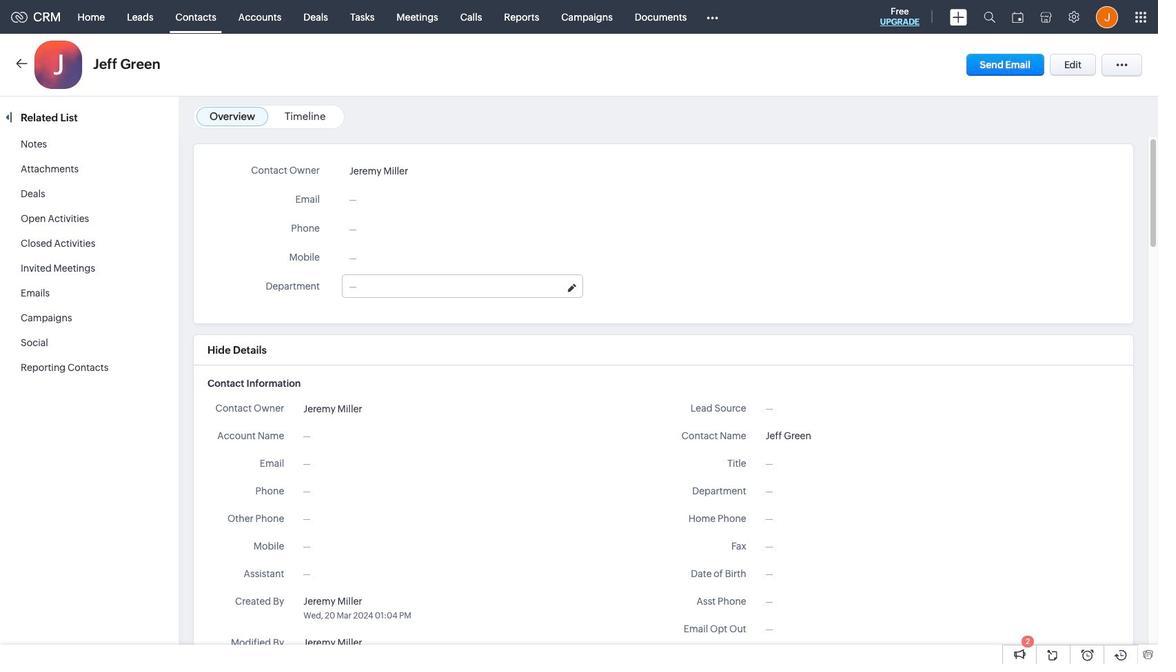 Task type: locate. For each thing, give the bounding box(es) containing it.
profile image
[[1097, 6, 1119, 28]]

Other Modules field
[[698, 6, 728, 28]]

create menu element
[[942, 0, 976, 33]]



Task type: describe. For each thing, give the bounding box(es) containing it.
calendar image
[[1012, 11, 1024, 22]]

search element
[[976, 0, 1004, 34]]

search image
[[984, 11, 996, 23]]

profile element
[[1088, 0, 1127, 33]]

create menu image
[[950, 9, 968, 25]]

logo image
[[11, 11, 28, 22]]



Task type: vqa. For each thing, say whether or not it's contained in the screenshot.
Field
no



